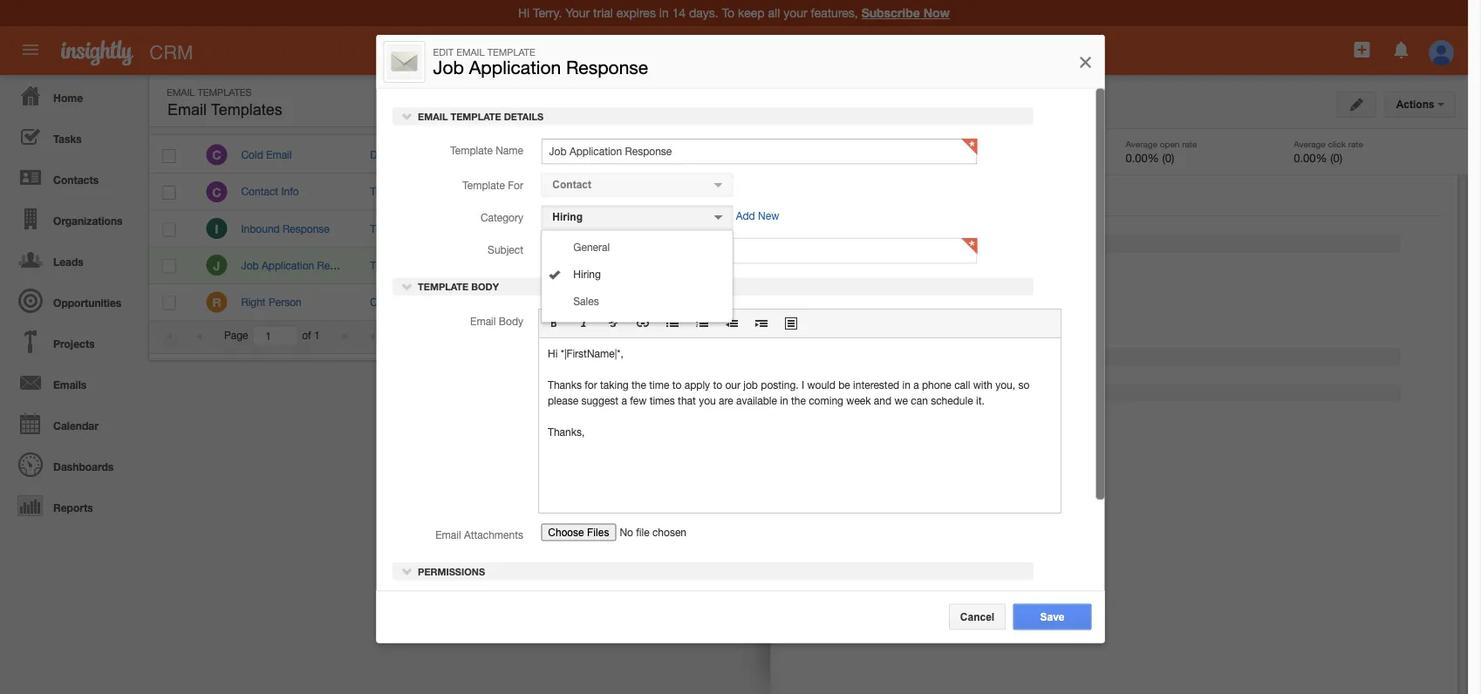 Task type: vqa. For each thing, say whether or not it's contained in the screenshot.
"Howard."
no



Task type: locate. For each thing, give the bounding box(es) containing it.
3 contact cell from the top
[[745, 284, 874, 321]]

average left open
[[1126, 139, 1158, 149]]

contact cell down the lead cell
[[745, 211, 874, 247]]

1 vertical spatial 0% cell
[[874, 247, 1005, 284]]

category inside row
[[627, 112, 673, 125]]

0 vertical spatial 0% cell
[[874, 137, 1005, 174]]

5 16-nov-23 3:07 pm cell from the top
[[1005, 284, 1158, 321]]

2 app from the left
[[811, 411, 830, 423]]

1 vertical spatial category
[[480, 211, 523, 223]]

terry turtle link for do you have time to connect?
[[499, 149, 550, 161]]

1 horizontal spatial emails
[[790, 139, 815, 149]]

phone
[[922, 378, 951, 391]]

contact inside 'i' 'row'
[[759, 222, 796, 235]]

1 vertical spatial you
[[392, 296, 409, 308]]

5 3:07 from the top
[[1072, 296, 1092, 308]]

for inside job application response dialog
[[508, 179, 523, 191]]

1 app from the left
[[648, 411, 667, 423]]

turtle inside 'i' 'row'
[[525, 222, 550, 235]]

0 horizontal spatial sales link
[[542, 290, 732, 312]]

template inside edit email template job application response
[[487, 46, 535, 57]]

4 16- from the top
[[1019, 259, 1034, 271]]

2 average from the left
[[1294, 139, 1326, 149]]

terry turtle link down connect?
[[499, 186, 550, 198]]

you down the apply
[[699, 394, 716, 406]]

2 rate from the left
[[1349, 139, 1364, 149]]

general inside menu
[[573, 241, 610, 253]]

contact cell down subject text box on the top of page
[[745, 284, 874, 321]]

time up the times
[[649, 378, 669, 391]]

0 vertical spatial for
[[508, 179, 523, 191]]

for down connect?
[[508, 179, 523, 191]]

terry right us.
[[499, 222, 522, 235]]

5 16- from the top
[[1019, 296, 1034, 308]]

4 turtle from the top
[[525, 259, 550, 271]]

0 vertical spatial details
[[504, 110, 543, 122]]

2 (0) from the left
[[1331, 151, 1343, 164]]

terry
[[499, 149, 522, 161], [499, 186, 522, 198], [499, 222, 522, 235], [499, 259, 522, 271], [499, 296, 522, 308]]

sales cell for c
[[615, 137, 745, 174]]

5 terry turtle link from the top
[[499, 296, 550, 308]]

application
[[538, 309, 1062, 514]]

2 chevron down image from the top
[[401, 565, 413, 577]]

additional
[[815, 388, 874, 399]]

right
[[486, 296, 507, 308]]

c row up the "general" link
[[149, 174, 1202, 211]]

subject up do
[[370, 112, 408, 125]]

1 horizontal spatial sales link
[[1226, 205, 1267, 219]]

notifications image
[[1391, 39, 1412, 60]]

terry turtle inside r row
[[499, 296, 550, 308]]

None checkbox
[[163, 186, 176, 200], [163, 260, 176, 274], [163, 296, 176, 310], [163, 186, 176, 200], [163, 260, 176, 274], [163, 296, 176, 310]]

1 pm from the top
[[1095, 149, 1111, 161]]

subject down us.
[[487, 243, 523, 256]]

1 vertical spatial general
[[573, 241, 610, 253]]

thanks up 'please'
[[548, 378, 581, 391]]

do you have time to connect? link
[[370, 149, 511, 161]]

0 horizontal spatial 0
[[790, 151, 796, 164]]

23 inside r row
[[1057, 296, 1069, 308]]

sales up hi *|firstname|*,
[[573, 295, 599, 307]]

0% cell
[[874, 137, 1005, 174], [874, 247, 1005, 284]]

1 sales cell from the top
[[615, 137, 745, 174]]

menu inside job application response dialog
[[542, 236, 732, 317]]

body for template body
[[471, 281, 499, 292]]

hiring
[[552, 211, 582, 222], [1238, 229, 1266, 241], [573, 268, 601, 280], [941, 302, 968, 315]]

23 inside 'i' 'row'
[[1057, 222, 1069, 235]]

save
[[1041, 611, 1065, 623]]

2 c row from the top
[[149, 174, 1202, 211]]

0.00% for average click rate 0.00% (0)
[[1294, 151, 1328, 164]]

hiring button
[[541, 205, 733, 229]]

0 vertical spatial templates
[[198, 86, 252, 98]]

turtle for thanks for contacting us.
[[525, 222, 550, 235]]

for left contacting
[[407, 222, 420, 235]]

you for c
[[386, 149, 403, 161]]

1 horizontal spatial name
[[495, 144, 523, 156]]

0 vertical spatial c link
[[206, 144, 227, 165]]

the left right
[[468, 296, 483, 308]]

contact for j
[[759, 259, 796, 271]]

opportunities link
[[4, 280, 140, 321]]

Search this list... text field
[[798, 87, 994, 113]]

0 vertical spatial c
[[212, 148, 221, 162]]

contact for r
[[759, 296, 796, 308]]

app down the coming
[[811, 411, 830, 423]]

0% cell for j
[[874, 247, 1005, 284]]

thanks down do
[[370, 186, 404, 198]]

1 average from the left
[[1126, 139, 1158, 149]]

0 horizontal spatial for
[[508, 179, 523, 191]]

terry turtle link up email body
[[499, 296, 550, 308]]

connect?
[[467, 149, 511, 161]]

right person link
[[241, 296, 310, 308]]

0 vertical spatial category
[[627, 112, 673, 125]]

16-nov-23 3:07 pm
[[1019, 149, 1111, 161], [1019, 186, 1111, 198], [1019, 222, 1111, 235], [1019, 259, 1111, 271], [1019, 296, 1111, 308]]

general for general cell
[[631, 186, 667, 198]]

1 vertical spatial c
[[212, 185, 221, 199]]

contact down add new link
[[759, 259, 796, 271]]

0 horizontal spatial i
[[215, 222, 219, 236]]

0 vertical spatial in
[[902, 378, 910, 391]]

of
[[302, 330, 311, 342]]

1 0% from the top
[[891, 150, 906, 161]]

2 0 from the left
[[958, 151, 964, 164]]

terry for thanks for contacting us.
[[499, 222, 522, 235]]

addendum
[[1105, 411, 1157, 423]]

thanks up chevron down image
[[370, 259, 404, 271]]

0 vertical spatial i
[[215, 222, 219, 236]]

sales link right s
[[1226, 205, 1267, 219]]

1 vertical spatial name
[[495, 144, 523, 156]]

23 for me
[[1057, 296, 1069, 308]]

for left connecting
[[407, 186, 420, 198]]

rate inside average open rate 0.00% (0)
[[1182, 139, 1198, 149]]

sales link down j "row"
[[542, 290, 732, 312]]

3:07 inside 'i' 'row'
[[1072, 222, 1092, 235]]

1 (0) from the left
[[1163, 151, 1175, 164]]

1 horizontal spatial average
[[1294, 139, 1326, 149]]

0 horizontal spatial subject
[[370, 112, 408, 125]]

i left the would
[[801, 378, 804, 391]]

thanks for contacting us. link
[[370, 222, 489, 235]]

0 vertical spatial emails
[[790, 139, 815, 149]]

i row
[[149, 211, 1202, 247]]

1 nov- from the top
[[1034, 149, 1057, 161]]

1 vertical spatial emails
[[53, 379, 87, 391]]

2 sales cell from the top
[[615, 211, 745, 247]]

application inside j "row"
[[262, 259, 314, 271]]

a left few
[[621, 394, 627, 406]]

5 terry from the top
[[499, 296, 522, 308]]

0% inside j "row"
[[891, 260, 906, 271]]

time right have
[[432, 149, 452, 161]]

new up average click rate 0.00% (0)
[[1295, 94, 1316, 106]]

sales up the "general" link
[[631, 223, 656, 235]]

0 vertical spatial template name
[[450, 144, 523, 156]]

terry turtle right us.
[[499, 222, 550, 235]]

job inside edit email template job application response
[[433, 57, 464, 78]]

(0) inside average open rate 0.00% (0)
[[1163, 151, 1175, 164]]

body up right
[[471, 281, 499, 292]]

person?
[[510, 296, 548, 308]]

0 vertical spatial name
[[241, 112, 270, 125]]

1 vertical spatial template name
[[850, 264, 923, 276]]

2 23 from the top
[[1057, 186, 1069, 198]]

Name text field
[[541, 138, 977, 164]]

terry turtle link up 'person?'
[[499, 259, 550, 271]]

menu
[[542, 236, 732, 317]]

terry turtle down owner
[[499, 149, 550, 161]]

contacting
[[422, 222, 472, 235]]

1 horizontal spatial rate
[[1349, 139, 1364, 149]]

pm
[[1095, 149, 1111, 161], [1095, 186, 1111, 198], [1095, 222, 1111, 235], [1095, 259, 1111, 271], [1095, 296, 1111, 308]]

0 horizontal spatial category
[[480, 211, 523, 223]]

2 0% from the top
[[891, 260, 906, 271]]

refresh list image
[[1014, 94, 1031, 106]]

0 down delivered
[[958, 151, 964, 164]]

0 horizontal spatial (0)
[[1163, 151, 1175, 164]]

0 right lead
[[790, 151, 796, 164]]

contact info
[[241, 186, 299, 198]]

app down the times
[[648, 411, 667, 423]]

terry turtle link right us.
[[499, 222, 550, 235]]

chevron down image up have
[[401, 109, 413, 122]]

0.00% inside average open rate 0.00% (0)
[[1126, 151, 1160, 164]]

terry turtle link for can you point me to the right person?
[[499, 296, 550, 308]]

the up few
[[631, 378, 646, 391]]

body for email body
[[498, 315, 523, 327]]

emails sent 0
[[790, 139, 836, 164]]

new right add
[[758, 209, 779, 222]]

4 terry turtle from the top
[[499, 259, 550, 271]]

delivered 0
[[958, 139, 994, 164]]

general up hiring button
[[631, 186, 667, 198]]

1 c link from the top
[[206, 144, 227, 165]]

chevron down image
[[401, 109, 413, 122], [401, 565, 413, 577]]

contact cell
[[745, 211, 874, 247], [745, 247, 874, 284], [745, 284, 874, 321]]

for
[[508, 179, 523, 191], [908, 283, 923, 296]]

0 horizontal spatial template name
[[450, 144, 523, 156]]

1 3:07 from the top
[[1072, 149, 1092, 161]]

toolbar inside application
[[539, 309, 1061, 338]]

r
[[212, 295, 221, 310]]

16-nov-23 3:07 pm for us.
[[1019, 222, 1111, 235]]

i up j link
[[215, 222, 219, 236]]

3 pm from the top
[[1095, 222, 1111, 235]]

i inside thanks for taking the time to apply to our job posting. i would be interested in a phone call with you, so please suggest a few times that you are available in the coming week and we can schedule it.
[[801, 378, 804, 391]]

0 horizontal spatial a
[[621, 394, 627, 406]]

navigation
[[0, 75, 140, 526]]

navigation containing home
[[0, 75, 140, 526]]

1 vertical spatial the
[[631, 378, 646, 391]]

categories
[[1299, 158, 1361, 169]]

2 horizontal spatial the
[[791, 394, 806, 406]]

1 horizontal spatial in
[[902, 378, 910, 391]]

pm for time
[[1095, 149, 1111, 161]]

4 pm from the top
[[1095, 259, 1111, 271]]

general down hiring button
[[573, 241, 610, 253]]

3 3:07 from the top
[[1072, 222, 1092, 235]]

1 horizontal spatial hiring link
[[1226, 228, 1269, 242]]

category up contact button
[[627, 112, 673, 125]]

2 vertical spatial the
[[791, 394, 806, 406]]

2 0% cell from the top
[[874, 247, 1005, 284]]

delivered
[[958, 139, 994, 149]]

0 vertical spatial a
[[913, 378, 919, 391]]

terry down owner
[[499, 149, 522, 161]]

hiring link right h
[[1226, 228, 1269, 242]]

rate right open
[[1182, 139, 1198, 149]]

terry turtle link for thanks for contacting us.
[[499, 222, 550, 235]]

0 horizontal spatial email template details
[[415, 110, 543, 122]]

terry turtle up 'person?'
[[499, 259, 550, 271]]

you for r
[[392, 296, 409, 308]]

contact inside j "row"
[[759, 259, 796, 271]]

you inside the c row
[[386, 149, 403, 161]]

0 vertical spatial new
[[1295, 94, 1316, 106]]

cell
[[745, 174, 874, 211], [874, 174, 1005, 211], [1158, 174, 1202, 211], [874, 211, 1005, 247], [149, 247, 193, 284], [615, 247, 745, 284], [615, 284, 745, 321], [874, 284, 1005, 321], [1158, 284, 1202, 321]]

1 23 from the top
[[1057, 149, 1069, 161]]

0 vertical spatial subject
[[370, 112, 408, 125]]

have
[[406, 149, 429, 161]]

row group
[[149, 137, 1202, 321]]

data processing addendum link
[[1025, 411, 1157, 423]]

0 vertical spatial 0%
[[891, 150, 906, 161]]

subscribe now
[[862, 6, 950, 20]]

3 16- from the top
[[1019, 222, 1034, 235]]

hi
[[548, 347, 557, 359]]

emails up the calendar link
[[53, 379, 87, 391]]

0 vertical spatial body
[[471, 281, 499, 292]]

name inside job application response dialog
[[495, 144, 523, 156]]

for inside 'i' 'row'
[[407, 222, 420, 235]]

0 vertical spatial hiring link
[[1226, 228, 1269, 242]]

the up iphone app link in the bottom right of the page
[[791, 394, 806, 406]]

new
[[1295, 94, 1316, 106], [758, 209, 779, 222]]

calendar
[[53, 420, 98, 432]]

1 vertical spatial i
[[801, 378, 804, 391]]

5 turtle from the top
[[525, 296, 550, 308]]

contact down add new
[[759, 222, 796, 235]]

thanks inside j "row"
[[370, 259, 404, 271]]

contact cell for i
[[745, 211, 874, 247]]

c link left cold
[[206, 144, 227, 165]]

16- inside r row
[[1019, 296, 1034, 308]]

0 vertical spatial email template details
[[415, 110, 543, 122]]

times
[[649, 394, 675, 406]]

0 horizontal spatial hiring link
[[542, 263, 732, 285]]

terry up right
[[499, 259, 522, 271]]

16-nov-23 3:07 pm inside r row
[[1019, 296, 1111, 308]]

c up i link
[[212, 185, 221, 199]]

sales cell
[[615, 137, 745, 174], [615, 211, 745, 247]]

1 horizontal spatial subject
[[487, 243, 523, 256]]

application containing hi *|firstname|*,
[[538, 309, 1062, 514]]

3 23 from the top
[[1057, 222, 1069, 235]]

for up suggest
[[584, 378, 597, 391]]

2 c from the top
[[212, 185, 221, 199]]

hiring up ok icon
[[552, 211, 582, 222]]

2 3:07 from the top
[[1072, 186, 1092, 198]]

in down posting.
[[780, 394, 788, 406]]

16-
[[1019, 149, 1034, 161], [1019, 186, 1034, 198], [1019, 222, 1034, 235], [1019, 259, 1034, 271], [1019, 296, 1034, 308]]

general inside general cell
[[631, 186, 667, 198]]

c row
[[149, 137, 1202, 174], [149, 174, 1202, 211]]

0 horizontal spatial app
[[648, 411, 667, 423]]

pm inside 'i' 'row'
[[1095, 222, 1111, 235]]

(0) inside average click rate 0.00% (0)
[[1331, 151, 1343, 164]]

call
[[954, 378, 970, 391]]

rate inside average click rate 0.00% (0)
[[1349, 139, 1364, 149]]

a up can
[[913, 378, 919, 391]]

hiring right ok icon
[[573, 268, 601, 280]]

1 terry turtle from the top
[[499, 149, 550, 161]]

general cell
[[615, 174, 745, 211]]

template for down connect?
[[462, 179, 523, 191]]

templates
[[198, 86, 252, 98], [211, 101, 282, 119]]

1 vertical spatial time
[[649, 378, 669, 391]]

0 horizontal spatial name
[[241, 112, 270, 125]]

thanks inside thanks for taking the time to apply to our job posting. i would be interested in a phone call with you, so please suggest a few times that you are available in the coming week and we can schedule it.
[[548, 378, 581, 391]]

1 vertical spatial new
[[758, 209, 779, 222]]

4 16-nov-23 3:07 pm from the top
[[1019, 259, 1111, 271]]

3 terry turtle from the top
[[499, 222, 550, 235]]

0 vertical spatial template for
[[462, 179, 523, 191]]

16-nov-23 3:07 pm inside 'i' 'row'
[[1019, 222, 1111, 235]]

page
[[224, 330, 248, 342]]

created
[[1017, 112, 1057, 125]]

emails inside 'link'
[[53, 379, 87, 391]]

0 horizontal spatial emails
[[53, 379, 87, 391]]

contact inside r row
[[759, 296, 796, 308]]

1 horizontal spatial 0.00%
[[1294, 151, 1328, 164]]

data processing addendum
[[1025, 411, 1157, 423]]

5 nov- from the top
[[1034, 296, 1057, 308]]

0 horizontal spatial details
[[504, 110, 543, 122]]

cancel
[[961, 611, 995, 623]]

1 terry from the top
[[499, 149, 522, 161]]

3:07 inside r row
[[1072, 296, 1092, 308]]

4 16-nov-23 3:07 pm cell from the top
[[1005, 247, 1158, 284]]

rate
[[1182, 139, 1198, 149], [1349, 139, 1364, 149]]

thanks up job application response thanks for applying...
[[370, 222, 404, 235]]

you right do
[[386, 149, 403, 161]]

(0)
[[1163, 151, 1175, 164], [1331, 151, 1343, 164]]

None checkbox
[[162, 111, 175, 125], [163, 149, 176, 163], [163, 223, 176, 237], [162, 111, 175, 125], [163, 149, 176, 163], [163, 223, 176, 237]]

0 horizontal spatial new
[[758, 209, 779, 222]]

5 16-nov-23 3:07 pm from the top
[[1019, 296, 1111, 308]]

toolbar
[[539, 309, 1061, 338]]

application inside email template job application response
[[869, 97, 961, 118]]

1 horizontal spatial template name
[[850, 264, 923, 276]]

pm inside r row
[[1095, 296, 1111, 308]]

2 0.00% from the left
[[1294, 151, 1328, 164]]

1 vertical spatial sales cell
[[615, 211, 745, 247]]

email
[[457, 46, 485, 57], [167, 86, 195, 98], [833, 86, 862, 98], [1319, 94, 1347, 106], [168, 101, 207, 119], [418, 110, 448, 122], [266, 149, 292, 161], [1213, 158, 1243, 169], [815, 238, 845, 250], [470, 315, 496, 327], [435, 528, 461, 541]]

4 nov- from the top
[[1034, 259, 1057, 271]]

0 vertical spatial chevron down image
[[401, 109, 413, 122]]

nov- for us.
[[1034, 222, 1057, 235]]

of 1
[[302, 330, 320, 342]]

general for the "general" link
[[573, 241, 610, 253]]

1 vertical spatial template for
[[862, 283, 923, 296]]

we
[[894, 394, 908, 406]]

0 vertical spatial sales cell
[[615, 137, 745, 174]]

0 horizontal spatial time
[[432, 149, 452, 161]]

3:07
[[1072, 149, 1092, 161], [1072, 186, 1092, 198], [1072, 222, 1092, 235], [1072, 259, 1092, 271], [1072, 296, 1092, 308]]

2 vertical spatial you
[[699, 394, 716, 406]]

contact left info
[[241, 186, 278, 198]]

(0) for average click rate 0.00% (0)
[[1331, 151, 1343, 164]]

0%
[[891, 150, 906, 161], [891, 260, 906, 271]]

thanks for applying... link
[[370, 259, 471, 271]]

you down chevron down image
[[392, 296, 409, 308]]

0 horizontal spatial average
[[1126, 139, 1158, 149]]

response inside 'i' 'row'
[[283, 222, 330, 235]]

1 16-nov-23 3:07 pm cell from the top
[[1005, 137, 1158, 174]]

5 23 from the top
[[1057, 296, 1069, 308]]

1 vertical spatial chevron down image
[[401, 565, 413, 577]]

0.00% inside average click rate 0.00% (0)
[[1294, 151, 1328, 164]]

1 horizontal spatial app
[[811, 411, 830, 423]]

template body
[[415, 281, 499, 292]]

0 vertical spatial time
[[432, 149, 452, 161]]

time inside row group
[[432, 149, 452, 161]]

body down right
[[498, 315, 523, 327]]

terry turtle inside 'i' 'row'
[[499, 222, 550, 235]]

1 contact cell from the top
[[745, 211, 874, 247]]

contact up hiring button
[[552, 178, 591, 190]]

terry for thanks for connecting
[[499, 186, 522, 198]]

0 horizontal spatial the
[[468, 296, 483, 308]]

c row up hiring button
[[149, 137, 1202, 174]]

projects link
[[4, 321, 140, 362]]

details
[[504, 110, 543, 122], [901, 238, 941, 250]]

type
[[806, 112, 829, 125]]

terry up email body
[[499, 296, 522, 308]]

average left click
[[1294, 139, 1326, 149]]

terry turtle inside j "row"
[[499, 259, 550, 271]]

category right contacting
[[480, 211, 523, 223]]

terry inside 'i' 'row'
[[499, 222, 522, 235]]

1 vertical spatial for
[[908, 283, 923, 296]]

terry inside r row
[[499, 296, 522, 308]]

1 horizontal spatial details
[[901, 238, 941, 250]]

do you have time to connect?
[[370, 149, 511, 161]]

response
[[566, 57, 648, 78], [966, 97, 1049, 118], [283, 222, 330, 235], [317, 259, 364, 271], [1017, 264, 1064, 276]]

please
[[548, 394, 578, 406]]

16- inside j "row"
[[1019, 259, 1034, 271]]

1 horizontal spatial template for
[[862, 283, 923, 296]]

1 vertical spatial subject
[[487, 243, 523, 256]]

1 0 from the left
[[790, 151, 796, 164]]

(0) down open
[[1163, 151, 1175, 164]]

1 rate from the left
[[1182, 139, 1198, 149]]

4 terry from the top
[[499, 259, 522, 271]]

contact button
[[541, 173, 733, 196]]

permissions
[[415, 566, 485, 577]]

for
[[407, 186, 420, 198], [407, 222, 420, 235], [407, 259, 420, 271], [584, 378, 597, 391]]

0 vertical spatial the
[[468, 296, 483, 308]]

2 16-nov-23 3:07 pm from the top
[[1019, 186, 1111, 198]]

c link for contact info
[[206, 181, 227, 202]]

1 16- from the top
[[1019, 149, 1034, 161]]

app for iphone app
[[811, 411, 830, 423]]

with
[[973, 378, 992, 391]]

0 horizontal spatial in
[[780, 394, 788, 406]]

details inside job application response dialog
[[504, 110, 543, 122]]

2 c link from the top
[[206, 181, 227, 202]]

nov- inside 'i' 'row'
[[1034, 222, 1057, 235]]

3 terry turtle link from the top
[[499, 222, 550, 235]]

1 0% cell from the top
[[874, 137, 1005, 174]]

3 16-nov-23 3:07 pm cell from the top
[[1005, 211, 1158, 247]]

c left cold
[[212, 148, 221, 162]]

1 terry turtle link from the top
[[499, 149, 550, 161]]

16-nov-23 3:07 pm cell
[[1005, 137, 1158, 174], [1005, 174, 1158, 211], [1005, 211, 1158, 247], [1005, 247, 1158, 284], [1005, 284, 1158, 321]]

2 horizontal spatial name
[[895, 264, 923, 276]]

rate right click
[[1349, 139, 1364, 149]]

1 chevron down image from the top
[[401, 109, 413, 122]]

1 horizontal spatial for
[[908, 283, 923, 296]]

general link
[[542, 236, 732, 258]]

3 terry from the top
[[499, 222, 522, 235]]

average
[[1126, 139, 1158, 149], [1294, 139, 1326, 149]]

terry turtle link down owner
[[499, 149, 550, 161]]

hiring link down the "general" link
[[542, 263, 732, 285]]

1 horizontal spatial general
[[631, 186, 667, 198]]

3:07 inside j "row"
[[1072, 259, 1092, 271]]

3 turtle from the top
[[525, 222, 550, 235]]

right person
[[241, 296, 302, 308]]

1 16-nov-23 3:07 pm from the top
[[1019, 149, 1111, 161]]

0.00% for average open rate 0.00% (0)
[[1126, 151, 1160, 164]]

3:07 for time
[[1072, 149, 1092, 161]]

inbound
[[241, 222, 280, 235]]

turtle inside j "row"
[[525, 259, 550, 271]]

for left contact
[[908, 283, 923, 296]]

contact cell for j
[[745, 247, 874, 284]]

1 vertical spatial body
[[498, 315, 523, 327]]

iphone
[[775, 411, 808, 423]]

for inside thanks for taking the time to apply to our job posting. i would be interested in a phone call with you, so please suggest a few times that you are available in the coming week and we can schedule it.
[[584, 378, 597, 391]]

5 pm from the top
[[1095, 296, 1111, 308]]

0 vertical spatial you
[[386, 149, 403, 161]]

2 terry turtle link from the top
[[499, 186, 550, 198]]

4 3:07 from the top
[[1072, 259, 1092, 271]]

subscribe
[[862, 6, 920, 20]]

terry down connect?
[[499, 186, 522, 198]]

5 terry turtle from the top
[[499, 296, 550, 308]]

processing
[[1050, 411, 1102, 423]]

1 vertical spatial details
[[901, 238, 941, 250]]

0 horizontal spatial rate
[[1182, 139, 1198, 149]]

chevron down image left permissions
[[401, 565, 413, 577]]

row
[[149, 102, 1201, 135]]

thanks inside 'i' 'row'
[[370, 222, 404, 235]]

new inside job application response dialog
[[758, 209, 779, 222]]

emails for emails
[[53, 379, 87, 391]]

average for average click rate 0.00% (0)
[[1294, 139, 1326, 149]]

2 turtle from the top
[[525, 186, 550, 198]]

hiring down contact
[[941, 302, 968, 315]]

4 23 from the top
[[1057, 259, 1069, 271]]

0 vertical spatial sales link
[[1226, 205, 1267, 219]]

(0) down click
[[1331, 151, 1343, 164]]

3:07 for me
[[1072, 296, 1092, 308]]

turtle inside r row
[[525, 296, 550, 308]]

0 horizontal spatial general
[[573, 241, 610, 253]]

contact cell down add new link
[[745, 247, 874, 284]]

1 turtle from the top
[[525, 149, 550, 161]]

1 vertical spatial 0%
[[891, 260, 906, 271]]

16- inside 'i' 'row'
[[1019, 222, 1034, 235]]

3 nov- from the top
[[1034, 222, 1057, 235]]

1 0.00% from the left
[[1126, 151, 1160, 164]]

Subject text field
[[541, 237, 977, 263]]

turtle for can you point me to the right person?
[[525, 296, 550, 308]]

time inside thanks for taking the time to apply to our job posting. i would be interested in a phone call with you, so please suggest a few times that you are available in the coming week and we can schedule it.
[[649, 378, 669, 391]]

category up interested
[[880, 302, 923, 315]]

2 contact cell from the top
[[745, 247, 874, 284]]

email templates email templates
[[167, 86, 282, 119]]

menu containing general
[[542, 236, 732, 317]]

2 terry from the top
[[499, 186, 522, 198]]

1 horizontal spatial i
[[801, 378, 804, 391]]

c link up i link
[[206, 181, 227, 202]]

1 vertical spatial hiring link
[[542, 263, 732, 285]]

i inside i link
[[215, 222, 219, 236]]

1 c row from the top
[[149, 137, 1202, 174]]

dashboards link
[[4, 444, 140, 485]]

average inside average click rate 0.00% (0)
[[1294, 139, 1326, 149]]

to right me
[[456, 296, 465, 308]]

1 vertical spatial a
[[621, 394, 627, 406]]

emails left sent
[[790, 139, 815, 149]]

terry turtle up email body
[[499, 296, 550, 308]]

0 horizontal spatial template for
[[462, 179, 523, 191]]

1 vertical spatial c link
[[206, 181, 227, 202]]

1 c from the top
[[212, 148, 221, 162]]

16-nov-23 3:07 pm inside j "row"
[[1019, 259, 1111, 271]]

job inside j "row"
[[241, 259, 259, 271]]

contact
[[552, 178, 591, 190], [241, 186, 278, 198], [759, 222, 796, 235], [759, 259, 796, 271], [759, 296, 796, 308]]

average inside average open rate 0.00% (0)
[[1126, 139, 1158, 149]]

1 horizontal spatial time
[[649, 378, 669, 391]]

23 inside j "row"
[[1057, 259, 1069, 271]]

terry turtle link for thanks for connecting
[[499, 186, 550, 198]]

terry turtle for thanks for contacting us.
[[499, 222, 550, 235]]

2 nov- from the top
[[1034, 186, 1057, 198]]

terry turtle down connect?
[[499, 186, 550, 198]]

2 terry turtle from the top
[[499, 186, 550, 198]]

thanks,
[[548, 425, 584, 438]]

template for left contact
[[862, 283, 923, 296]]

contact down subject text box on the top of page
[[759, 296, 796, 308]]

general
[[631, 186, 667, 198], [573, 241, 610, 253]]

in up we
[[902, 378, 910, 391]]

application
[[469, 57, 561, 78], [869, 97, 961, 118], [262, 259, 314, 271], [962, 264, 1014, 276]]

open rate
[[887, 112, 940, 125]]

*|firstname|*,
[[560, 347, 623, 359]]

email inside email template job application response
[[833, 86, 862, 98]]

emails inside emails sent 0
[[790, 139, 815, 149]]

None file field
[[541, 522, 739, 549]]

you inside r row
[[392, 296, 409, 308]]

0 vertical spatial general
[[631, 186, 667, 198]]

3 16-nov-23 3:07 pm from the top
[[1019, 222, 1111, 235]]

nov- inside r row
[[1034, 296, 1057, 308]]

for up chevron down image
[[407, 259, 420, 271]]



Task type: describe. For each thing, give the bounding box(es) containing it.
1 vertical spatial in
[[780, 394, 788, 406]]

organizations
[[53, 215, 123, 227]]

16- for time
[[1019, 149, 1034, 161]]

to left our
[[713, 378, 722, 391]]

chevron down image for email template details
[[401, 109, 413, 122]]

16-nov-23 3:07 pm for me
[[1019, 296, 1111, 308]]

taking
[[600, 378, 628, 391]]

contact
[[944, 284, 993, 296]]

you,
[[995, 378, 1015, 391]]

j
[[213, 258, 220, 273]]

sales right s
[[1238, 207, 1263, 218]]

rate
[[916, 112, 940, 125]]

2 horizontal spatial category
[[880, 302, 923, 315]]

category inside job application response dialog
[[480, 211, 523, 223]]

job application response thanks for applying...
[[241, 259, 471, 271]]

nov- inside j "row"
[[1034, 259, 1057, 271]]

all link
[[536, 37, 589, 68]]

attachments
[[464, 528, 523, 541]]

2 16-nov-23 3:07 pm cell from the top
[[1005, 174, 1158, 211]]

you inside thanks for taking the time to apply to our job posting. i would be interested in a phone call with you, so please suggest a few times that you are available in the coming week and we can schedule it.
[[699, 394, 716, 406]]

show sidebar image
[[1242, 94, 1255, 106]]

row group containing c
[[149, 137, 1202, 321]]

terry inside j "row"
[[499, 259, 522, 271]]

new email template
[[1295, 94, 1395, 106]]

thanks for thanks for connecting
[[370, 186, 404, 198]]

job application response link
[[241, 259, 373, 271]]

actions
[[1397, 99, 1438, 110]]

sales cell for i
[[615, 211, 745, 247]]

16- for us.
[[1019, 222, 1034, 235]]

us.
[[475, 222, 489, 235]]

contacts link
[[4, 157, 140, 198]]

email template image
[[787, 85, 822, 120]]

projects
[[53, 338, 95, 350]]

app for android app
[[648, 411, 667, 423]]

Search all data.... text field
[[589, 37, 933, 68]]

1
[[314, 330, 320, 342]]

j link
[[206, 255, 227, 276]]

c link for cold email
[[206, 144, 227, 165]]

so
[[1018, 378, 1030, 391]]

terry turtle for can you point me to the right person?
[[499, 296, 550, 308]]

1 vertical spatial email template details
[[812, 238, 941, 250]]

lead cell
[[745, 137, 874, 174]]

to inside r row
[[456, 296, 465, 308]]

j row
[[149, 247, 1202, 284]]

emails for emails sent 0
[[790, 139, 815, 149]]

1 vertical spatial templates
[[211, 101, 282, 119]]

rate for average open rate 0.00% (0)
[[1182, 139, 1198, 149]]

thanks for thanks for taking the time to apply to our job posting. i would be interested in a phone call with you, so please suggest a few times that you are available in the coming week and we can schedule it.
[[548, 378, 581, 391]]

0% cell for c
[[874, 137, 1005, 174]]

created date
[[1017, 112, 1084, 125]]

cold email link
[[241, 149, 301, 161]]

application inside edit email template job application response
[[469, 57, 561, 78]]

1 vertical spatial sales link
[[542, 290, 732, 312]]

h
[[1216, 229, 1223, 240]]

none file field inside job application response dialog
[[541, 522, 739, 549]]

16-nov-23 3:07 pm cell for me
[[1005, 284, 1158, 321]]

16-nov-23 3:07 pm cell for us.
[[1005, 211, 1158, 247]]

terry for do you have time to connect?
[[499, 149, 522, 161]]

email template categories
[[1213, 158, 1361, 169]]

job application response dialog
[[377, 35, 1105, 685]]

hiring inside button
[[552, 211, 582, 222]]

1 horizontal spatial the
[[631, 378, 646, 391]]

tasks
[[53, 133, 82, 145]]

job application response
[[941, 264, 1064, 276]]

3:07 for us.
[[1072, 222, 1092, 235]]

terry turtle for do you have time to connect?
[[499, 149, 550, 161]]

sales inside job application response dialog
[[573, 295, 599, 307]]

new email template link
[[1283, 87, 1407, 113]]

nov- for me
[[1034, 296, 1057, 308]]

s
[[1216, 206, 1223, 218]]

can you point me to the right person?
[[370, 296, 548, 308]]

1 horizontal spatial new
[[1295, 94, 1316, 106]]

template inside email template job application response
[[864, 86, 912, 98]]

terry for can you point me to the right person?
[[499, 296, 522, 308]]

application inside job application response dialog
[[538, 309, 1062, 514]]

schedule
[[931, 394, 973, 406]]

coming
[[809, 394, 843, 406]]

point
[[412, 296, 436, 308]]

save button
[[1014, 604, 1092, 630]]

email template details inside job application response dialog
[[415, 110, 543, 122]]

template name inside job application response dialog
[[450, 144, 523, 156]]

email template job application response
[[833, 86, 1049, 118]]

16-nov-23 3:07 pm for time
[[1019, 149, 1111, 161]]

contact cell for r
[[745, 284, 874, 321]]

dashboards
[[53, 461, 114, 473]]

contact info link
[[241, 186, 308, 198]]

rate for average click rate 0.00% (0)
[[1349, 139, 1364, 149]]

thanks for thanks for contacting us.
[[370, 222, 404, 235]]

calendar link
[[4, 403, 140, 444]]

home
[[53, 92, 83, 104]]

pm inside j "row"
[[1095, 259, 1111, 271]]

iphone app
[[775, 411, 830, 423]]

lead
[[759, 149, 782, 161]]

data
[[1025, 411, 1047, 423]]

right
[[241, 296, 266, 308]]

can
[[370, 296, 389, 308]]

be
[[838, 378, 850, 391]]

turtle for thanks for connecting
[[525, 186, 550, 198]]

ok image
[[548, 268, 560, 280]]

email attachments
[[435, 528, 523, 541]]

to up "that"
[[672, 378, 681, 391]]

for for thanks for taking the time to apply to our job posting. i would be interested in a phone call with you, so please suggest a few times that you are available in the coming week and we can schedule it.
[[584, 378, 597, 391]]

info
[[281, 186, 299, 198]]

thanks for contacting us.
[[370, 222, 489, 235]]

23 for time
[[1057, 149, 1069, 161]]

chevron down image for permissions
[[401, 565, 413, 577]]

template for inside job application response dialog
[[462, 179, 523, 191]]

cold email
[[241, 149, 292, 161]]

nov- for time
[[1034, 149, 1057, 161]]

hiring right h
[[1238, 229, 1266, 241]]

for for thanks for connecting
[[407, 186, 420, 198]]

2 16- from the top
[[1019, 186, 1034, 198]]

1 horizontal spatial a
[[913, 378, 919, 391]]

sales up contact button
[[631, 150, 656, 161]]

for inside j "row"
[[407, 259, 420, 271]]

android app
[[608, 411, 667, 423]]

to left connect?
[[455, 149, 464, 161]]

few
[[630, 394, 646, 406]]

owner
[[498, 112, 531, 125]]

turtle for do you have time to connect?
[[525, 149, 550, 161]]

email body
[[470, 315, 523, 327]]

blog
[[521, 411, 542, 423]]

available
[[736, 394, 777, 406]]

0 inside emails sent 0
[[790, 151, 796, 164]]

subject inside job application response dialog
[[487, 243, 523, 256]]

(0) for average open rate 0.00% (0)
[[1163, 151, 1175, 164]]

iphone app link
[[760, 411, 830, 423]]

opportunities
[[53, 297, 122, 309]]

reports
[[53, 502, 93, 514]]

response inside j "row"
[[317, 259, 364, 271]]

r link
[[206, 292, 227, 313]]

response inside email template job application response
[[966, 97, 1049, 118]]

sent
[[818, 139, 836, 149]]

chevron down image
[[401, 280, 413, 292]]

16- for me
[[1019, 296, 1034, 308]]

job inside email template job application response
[[833, 97, 864, 118]]

16-nov-23 3:07 pm cell for time
[[1005, 137, 1158, 174]]

terry turtle for thanks for connecting
[[499, 186, 550, 198]]

email inside edit email template job application response
[[457, 46, 485, 57]]

suggest
[[581, 394, 618, 406]]

r row
[[149, 284, 1202, 321]]

posting.
[[761, 378, 799, 391]]

sales inside 'i' 'row'
[[631, 223, 656, 235]]

2 pm from the top
[[1095, 186, 1111, 198]]

click
[[1329, 139, 1346, 149]]

close image
[[1077, 51, 1095, 72]]

that
[[678, 394, 696, 406]]

edit email template job application response
[[433, 46, 648, 78]]

the inside r row
[[468, 296, 483, 308]]

thanks for connecting
[[370, 186, 474, 198]]

row containing name
[[149, 102, 1201, 135]]

home link
[[4, 75, 140, 116]]

0% for j
[[891, 260, 906, 271]]

open
[[1160, 139, 1180, 149]]

c for cold email
[[212, 148, 221, 162]]

4 terry turtle link from the top
[[499, 259, 550, 271]]

contact inside button
[[552, 178, 591, 190]]

for for thanks for contacting us.
[[407, 222, 420, 235]]

23 for us.
[[1057, 222, 1069, 235]]

would
[[807, 378, 835, 391]]

actions button
[[1385, 92, 1456, 118]]

2 vertical spatial name
[[895, 264, 923, 276]]

response inside edit email template job application response
[[566, 57, 648, 78]]

contact for i
[[759, 222, 796, 235]]

emails link
[[4, 362, 140, 403]]

cancel button
[[949, 604, 1006, 630]]

0 inside delivered 0
[[958, 151, 964, 164]]

all
[[553, 46, 567, 59]]

pm for us.
[[1095, 222, 1111, 235]]

it.
[[976, 394, 985, 406]]

leads link
[[4, 239, 140, 280]]

c for contact info
[[212, 185, 221, 199]]

0% for c
[[891, 150, 906, 161]]

average for average open rate 0.00% (0)
[[1126, 139, 1158, 149]]

pm for me
[[1095, 296, 1111, 308]]

crm
[[150, 41, 193, 63]]



